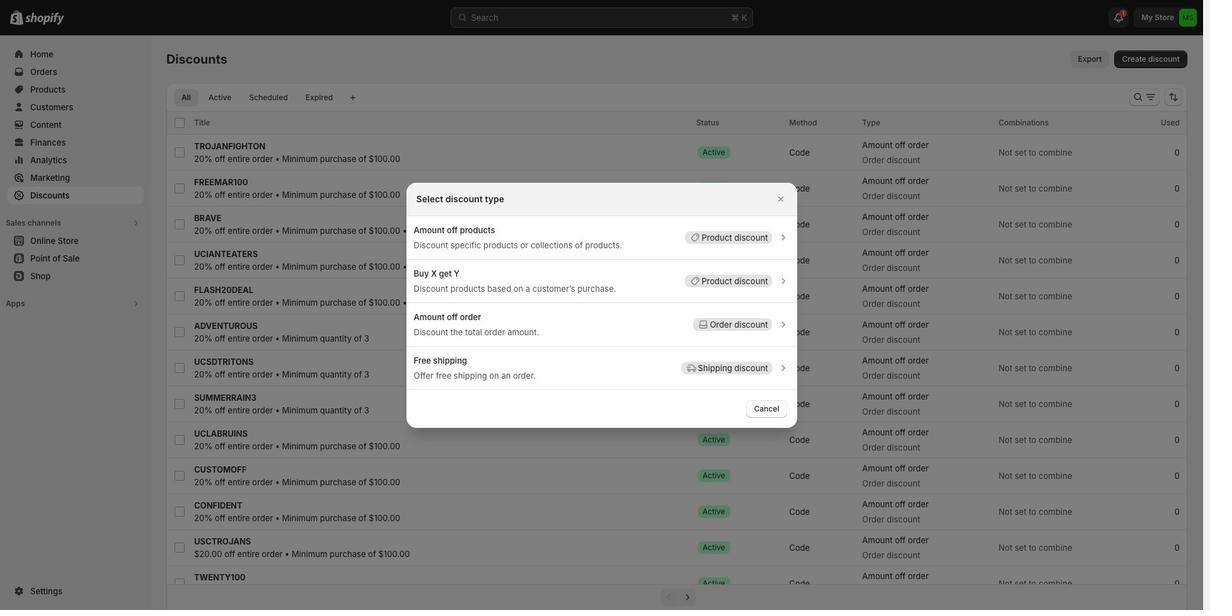 Task type: locate. For each thing, give the bounding box(es) containing it.
dialog
[[0, 183, 1204, 428]]

tab list
[[172, 88, 343, 107]]

pagination element
[[166, 585, 1188, 610]]



Task type: vqa. For each thing, say whether or not it's contained in the screenshot.
the pagination element
yes



Task type: describe. For each thing, give the bounding box(es) containing it.
shopify image
[[25, 13, 64, 25]]



